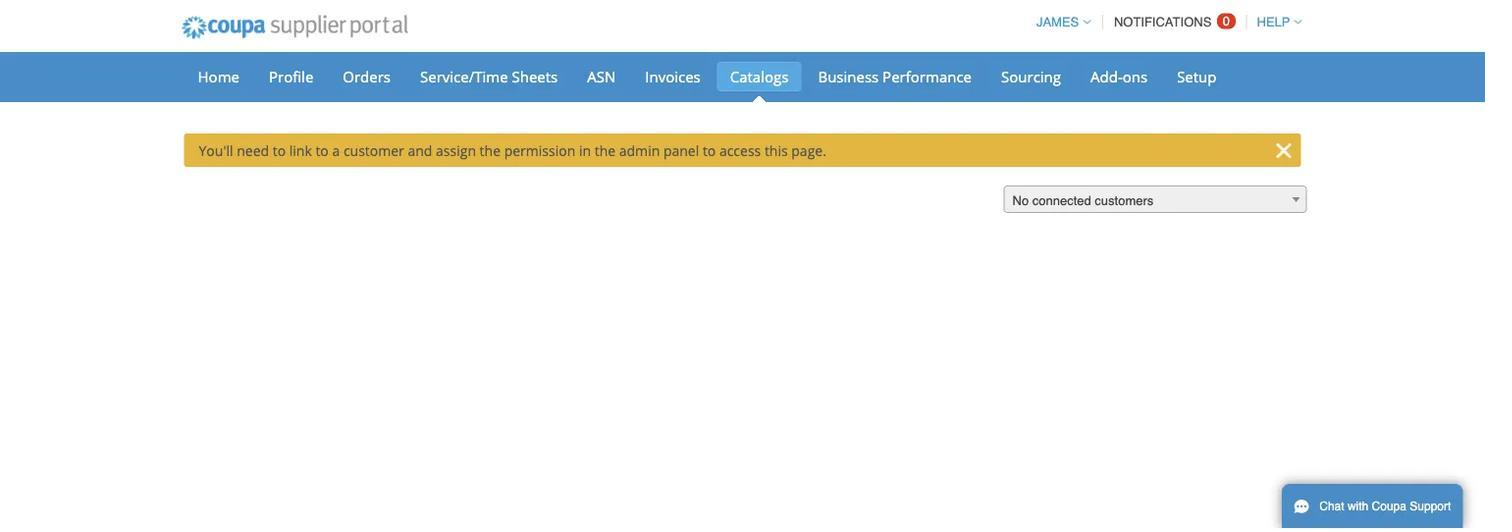 Task type: locate. For each thing, give the bounding box(es) containing it.
orders
[[343, 66, 391, 86]]

you'll need to link to a customer and assign the permission in the admin panel to access this page.
[[199, 141, 826, 159]]

service/time sheets link
[[407, 62, 570, 91]]

2 to from the left
[[315, 141, 329, 159]]

support
[[1410, 500, 1451, 513]]

service/time
[[420, 66, 508, 86]]

1 horizontal spatial the
[[595, 141, 616, 159]]

3 to from the left
[[703, 141, 716, 159]]

invoices
[[645, 66, 701, 86]]

chat
[[1319, 500, 1344, 513]]

ons
[[1123, 66, 1148, 86]]

panel
[[663, 141, 699, 159]]

need
[[237, 141, 269, 159]]

1 horizontal spatial to
[[315, 141, 329, 159]]

the
[[480, 141, 501, 159], [595, 141, 616, 159]]

to left a
[[315, 141, 329, 159]]

sheets
[[512, 66, 558, 86]]

business performance link
[[805, 62, 984, 91]]

customer
[[343, 141, 404, 159]]

0 horizontal spatial the
[[480, 141, 501, 159]]

to
[[273, 141, 286, 159], [315, 141, 329, 159], [703, 141, 716, 159]]

the right assign
[[480, 141, 501, 159]]

coupa
[[1372, 500, 1406, 513]]

2 the from the left
[[595, 141, 616, 159]]

a
[[332, 141, 340, 159]]

to left link
[[273, 141, 286, 159]]

business
[[818, 66, 879, 86]]

orders link
[[330, 62, 403, 91]]

0 horizontal spatial to
[[273, 141, 286, 159]]

this
[[764, 141, 788, 159]]

1 the from the left
[[480, 141, 501, 159]]

home link
[[185, 62, 252, 91]]

2 horizontal spatial to
[[703, 141, 716, 159]]

and
[[408, 141, 432, 159]]

link
[[289, 141, 312, 159]]

the right in
[[595, 141, 616, 159]]

you'll
[[199, 141, 233, 159]]

to right panel
[[703, 141, 716, 159]]

home
[[198, 66, 239, 86]]



Task type: describe. For each thing, give the bounding box(es) containing it.
catalogs link
[[717, 62, 801, 91]]

add-
[[1090, 66, 1123, 86]]

profile link
[[256, 62, 326, 91]]

1 to from the left
[[273, 141, 286, 159]]

performance
[[882, 66, 972, 86]]

chat with coupa support
[[1319, 500, 1451, 513]]

permission
[[504, 141, 575, 159]]

service/time sheets
[[420, 66, 558, 86]]

add-ons
[[1090, 66, 1148, 86]]

setup link
[[1164, 62, 1229, 91]]

catalogs
[[730, 66, 789, 86]]

business performance
[[818, 66, 972, 86]]

admin
[[619, 141, 660, 159]]

page.
[[791, 141, 826, 159]]

profile
[[269, 66, 313, 86]]

access
[[719, 141, 761, 159]]

chat with coupa support button
[[1282, 484, 1463, 529]]

asn link
[[574, 62, 628, 91]]

with
[[1348, 500, 1368, 513]]

assign
[[436, 141, 476, 159]]

sourcing link
[[988, 62, 1074, 91]]

add-ons link
[[1078, 62, 1160, 91]]

sourcing
[[1001, 66, 1061, 86]]

invoices link
[[632, 62, 713, 91]]

setup
[[1177, 66, 1217, 86]]

asn
[[587, 66, 616, 86]]

in
[[579, 141, 591, 159]]

coupa supplier portal image
[[168, 3, 421, 52]]



Task type: vqa. For each thing, say whether or not it's contained in the screenshot.
left THE THE
yes



